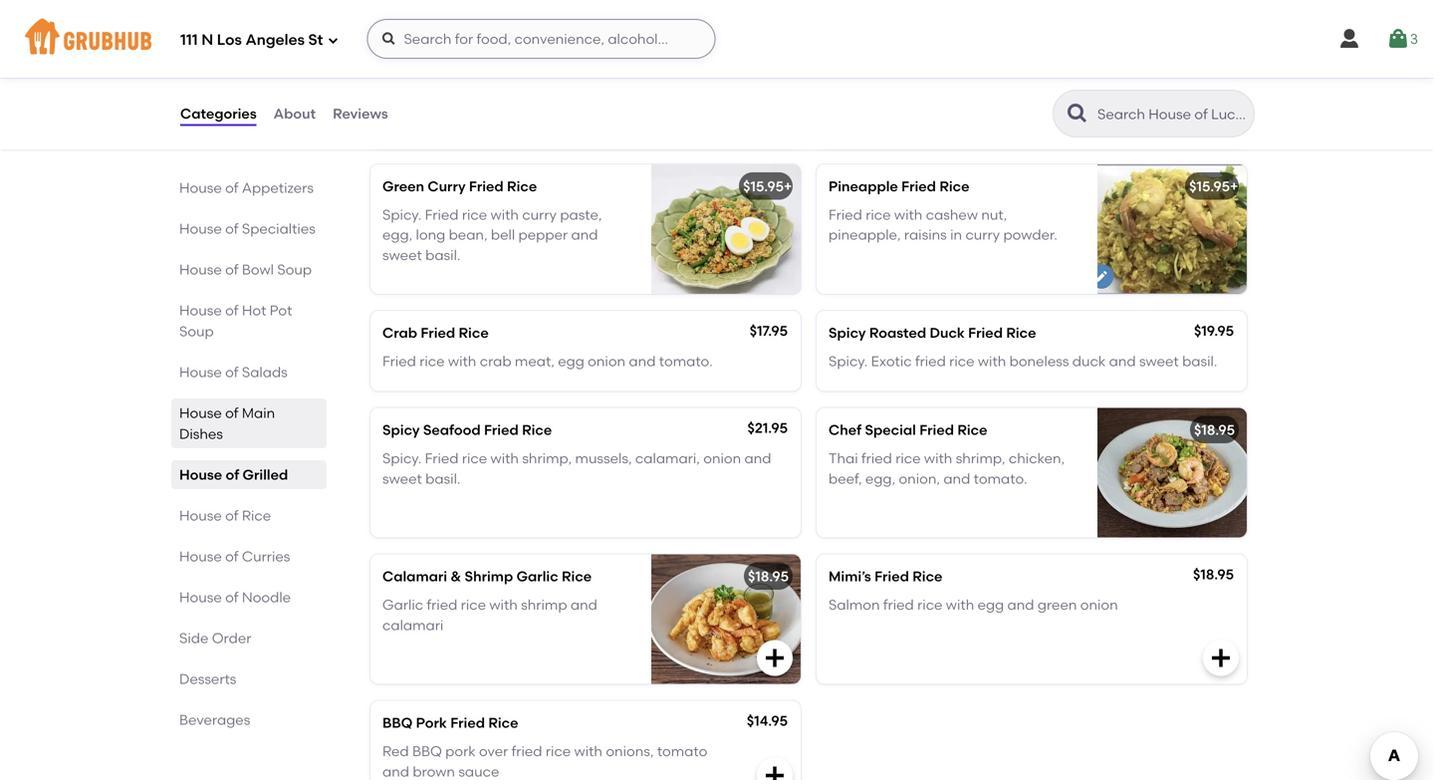 Task type: locate. For each thing, give the bounding box(es) containing it.
svg image up stir- at the left top of page
[[381, 31, 397, 47]]

+ for fried rice with cashew nut, pineapple, raisins in curry powder.
[[1230, 178, 1239, 195]]

side order tab
[[179, 628, 319, 649]]

fried inside stir-fried rice with egg, green onion and tomato
[[410, 60, 441, 77]]

rice inside stir-fried rice with egg, green onion and tomato
[[444, 60, 470, 77]]

2 horizontal spatial thai
[[1112, 60, 1142, 77]]

house of appetizers
[[179, 179, 314, 196]]

paste,
[[560, 206, 602, 223]]

2 $15.95 from the left
[[1190, 178, 1230, 195]]

1 vertical spatial tomato
[[657, 743, 708, 760]]

green curry fried rice image
[[652, 164, 801, 294]]

1 vertical spatial egg
[[978, 596, 1004, 613]]

0 vertical spatial bbq
[[383, 715, 413, 731]]

spicy. fried rice with curry paste, egg, long bean, bell pepper and sweet basil.
[[383, 206, 602, 263]]

0 vertical spatial soup
[[277, 261, 312, 278]]

1 vertical spatial green
[[1038, 596, 1077, 613]]

8 of from the top
[[225, 507, 239, 524]]

of for bowl
[[225, 261, 239, 278]]

fried down special
[[862, 450, 893, 467]]

house of rice tab
[[179, 505, 319, 526]]

tomato inside red bbq pork over fried rice with onions, tomato and brown sauce
[[657, 743, 708, 760]]

of inside "tab"
[[225, 220, 239, 237]]

5 house from the top
[[179, 364, 222, 381]]

1 vertical spatial svg image
[[763, 646, 787, 670]]

0 horizontal spatial thai
[[383, 31, 413, 48]]

rice up spicy. exotic fried rice with boneless duck and sweet basil.
[[1007, 324, 1037, 341]]

+ left pineapple
[[784, 178, 792, 195]]

0 horizontal spatial garlic
[[383, 596, 424, 613]]

chef special fried rice
[[829, 422, 988, 439]]

thai inside thai fried rice with shrimp, chicken, beef, egg, onion, and tomato.
[[829, 450, 858, 467]]

crab
[[480, 353, 512, 369]]

2 horizontal spatial egg,
[[866, 470, 896, 487]]

garlic up calamari
[[383, 596, 424, 613]]

7 of from the top
[[226, 466, 239, 483]]

house up the house of specialties
[[179, 179, 222, 196]]

$19.95
[[1195, 322, 1234, 339]]

fried inside thai fried rice with shrimp, chicken, beef, egg, onion, and tomato.
[[862, 450, 893, 467]]

9 house from the top
[[179, 548, 222, 565]]

7 house from the top
[[179, 466, 222, 483]]

thai right chili at the top of the page
[[1112, 60, 1142, 77]]

of for grilled
[[226, 466, 239, 483]]

soup inside house of hot pot soup
[[179, 323, 214, 340]]

1 horizontal spatial garlic
[[517, 568, 559, 585]]

spicy for spicy seafood fried rice
[[383, 422, 420, 439]]

spicy. inside spicy. fried rice with curry paste, egg, long bean, bell pepper and sweet basil.
[[383, 206, 422, 223]]

calamari
[[383, 568, 447, 585]]

svg image inside main navigation navigation
[[381, 31, 397, 47]]

1 of from the top
[[225, 179, 239, 196]]

onion
[[581, 60, 618, 77], [588, 353, 626, 369], [704, 450, 741, 467], [1081, 596, 1119, 613]]

spicy. inside button
[[829, 60, 868, 77]]

0 horizontal spatial egg,
[[383, 226, 413, 243]]

rice up cashew
[[940, 178, 970, 195]]

bbq up brown
[[412, 743, 442, 760]]

0 horizontal spatial $15.95 +
[[743, 178, 792, 195]]

spicy. exotic fried rice with boneless duck and sweet basil.
[[829, 353, 1218, 369]]

0 horizontal spatial green
[[538, 60, 577, 77]]

and
[[1082, 60, 1109, 77], [383, 80, 409, 97], [571, 226, 598, 243], [629, 353, 656, 369], [1109, 353, 1136, 369], [745, 450, 772, 467], [944, 470, 971, 487], [571, 596, 598, 613], [1008, 596, 1035, 613], [383, 763, 409, 780]]

tomato inside stir-fried rice with egg, green onion and tomato
[[413, 80, 463, 97]]

0 vertical spatial spicy
[[829, 324, 866, 341]]

2 shrimp, from the left
[[956, 450, 1006, 467]]

roasted
[[870, 324, 927, 341]]

0 vertical spatial garlic
[[517, 568, 559, 585]]

egg, left long
[[383, 226, 413, 243]]

beef,
[[829, 470, 862, 487]]

categories
[[180, 105, 257, 122]]

basil. up search house of luck thai bbq search field
[[1145, 60, 1180, 77]]

thai for thai fried rice with shrimp, chicken, beef, egg, onion, and tomato.
[[829, 450, 858, 467]]

fried down the mimi's fried rice
[[884, 596, 914, 613]]

egg, inside thai fried rice with shrimp, chicken, beef, egg, onion, and tomato.
[[866, 470, 896, 487]]

house of bowl soup tab
[[179, 259, 319, 280]]

soup up house of salads
[[179, 323, 214, 340]]

tomato
[[413, 80, 463, 97], [657, 743, 708, 760]]

1 vertical spatial egg,
[[383, 226, 413, 243]]

about
[[274, 105, 316, 122]]

shrimp,
[[522, 450, 572, 467], [956, 450, 1006, 467]]

0 vertical spatial green
[[538, 60, 577, 77]]

stir-
[[383, 60, 410, 77]]

with inside spicy. fried rice with shrimp, mussels, calamari, onion and sweet basil.
[[491, 450, 519, 467]]

0 horizontal spatial curry
[[522, 206, 557, 223]]

0 vertical spatial thai
[[383, 31, 413, 48]]

tomato. down chicken,
[[974, 470, 1028, 487]]

0 vertical spatial egg,
[[505, 60, 535, 77]]

$17.95
[[750, 322, 788, 339]]

1 horizontal spatial $15.95 +
[[1190, 178, 1239, 195]]

side order
[[179, 630, 251, 647]]

1 vertical spatial spicy
[[383, 422, 420, 439]]

salads
[[242, 364, 288, 381]]

1 horizontal spatial curry
[[966, 226, 1000, 243]]

1 $15.95 + from the left
[[743, 178, 792, 195]]

basil. down "$19.95"
[[1183, 353, 1218, 369]]

of up the house of specialties
[[225, 179, 239, 196]]

garlic fried rice with shrimp and calamari
[[383, 596, 598, 633]]

1 vertical spatial bbq
[[412, 743, 442, 760]]

shrimp, left mussels,
[[522, 450, 572, 467]]

rice up salmon fried rice with egg and green onion at bottom
[[913, 568, 943, 585]]

1 + from the left
[[784, 178, 792, 195]]

about button
[[273, 78, 317, 149]]

of left "noodle"
[[225, 589, 239, 606]]

0 horizontal spatial +
[[784, 178, 792, 195]]

1 horizontal spatial spicy
[[829, 324, 866, 341]]

house
[[179, 179, 222, 196], [179, 220, 222, 237], [179, 261, 222, 278], [179, 302, 222, 319], [179, 364, 222, 381], [179, 404, 222, 421], [179, 466, 222, 483], [179, 507, 222, 524], [179, 548, 222, 565], [179, 589, 222, 606]]

thai up stir- at the left top of page
[[383, 31, 413, 48]]

soup
[[277, 261, 312, 278], [179, 323, 214, 340]]

of left "hot"
[[225, 302, 239, 319]]

angeles
[[246, 31, 305, 49]]

shrimp
[[465, 568, 513, 585]]

pork
[[445, 743, 476, 760]]

rice down house of grilled tab
[[242, 507, 271, 524]]

house of specialties
[[179, 220, 316, 237]]

4 house from the top
[[179, 302, 222, 319]]

shrimp, inside spicy. fried rice with shrimp, mussels, calamari, onion and sweet basil.
[[522, 450, 572, 467]]

0 vertical spatial svg image
[[381, 31, 397, 47]]

green
[[538, 60, 577, 77], [1038, 596, 1077, 613]]

spicy roasted duck fried rice
[[829, 324, 1037, 341]]

of for curries
[[225, 548, 239, 565]]

house down dishes
[[179, 466, 222, 483]]

calamari & shrimp garlic rice image
[[652, 555, 801, 684]]

mimi's
[[829, 568, 872, 585]]

3 of from the top
[[225, 261, 239, 278]]

exotic
[[871, 353, 912, 369]]

rice inside spicy. fried rice with curry paste, egg, long bean, bell pepper and sweet basil.
[[462, 206, 487, 223]]

+ down search house of luck thai bbq search field
[[1230, 178, 1239, 195]]

in
[[951, 226, 963, 243]]

of for rice
[[225, 507, 239, 524]]

garlic inside garlic fried rice with shrimp and calamari
[[383, 596, 424, 613]]

$15.95 + for fried rice with cashew nut, pineapple, raisins in curry powder.
[[1190, 178, 1239, 195]]

house for house of noodle
[[179, 589, 222, 606]]

house inside "tab"
[[179, 220, 222, 237]]

rice up shrimp on the bottom of the page
[[562, 568, 592, 585]]

house for house of appetizers
[[179, 179, 222, 196]]

2 vertical spatial sweet
[[383, 470, 422, 487]]

10 of from the top
[[225, 589, 239, 606]]

1 vertical spatial soup
[[179, 323, 214, 340]]

bbq inside red bbq pork over fried rice with onions, tomato and brown sauce
[[412, 743, 442, 760]]

2 of from the top
[[225, 220, 239, 237]]

4 of from the top
[[225, 302, 239, 319]]

with inside thai fried rice with shrimp, chicken, beef, egg, onion, and tomato.
[[924, 450, 953, 467]]

of inside house of main dishes
[[225, 404, 239, 421]]

bell
[[969, 60, 993, 77], [491, 226, 515, 243]]

pineapple fried rice
[[829, 178, 970, 195]]

house down house of grilled
[[179, 507, 222, 524]]

svg image
[[381, 31, 397, 47], [763, 646, 787, 670]]

111
[[180, 31, 198, 49]]

house up house of bowl soup
[[179, 220, 222, 237]]

tomato.
[[659, 353, 713, 369], [974, 470, 1028, 487]]

bell right bean, on the left top of page
[[491, 226, 515, 243]]

house of salads tab
[[179, 362, 319, 383]]

1 horizontal spatial egg
[[978, 596, 1004, 613]]

onion inside stir-fried rice with egg, green onion and tomato
[[581, 60, 618, 77]]

sweet right the duck at the top right of the page
[[1140, 353, 1179, 369]]

2 house from the top
[[179, 220, 222, 237]]

bell inside spicy. fried rice with curry paste, egg, long bean, bell pepper and sweet basil.
[[491, 226, 515, 243]]

rice up pepper
[[507, 178, 537, 195]]

basil.
[[1145, 60, 1180, 77], [426, 247, 461, 263], [1183, 353, 1218, 369], [426, 470, 461, 487]]

sweet down long
[[383, 247, 422, 263]]

with
[[473, 60, 501, 77], [937, 60, 965, 77], [491, 206, 519, 223], [895, 206, 923, 223], [448, 353, 477, 369], [978, 353, 1007, 369], [491, 450, 519, 467], [924, 450, 953, 467], [490, 596, 518, 613], [946, 596, 975, 613], [574, 743, 603, 760]]

rice inside button
[[908, 60, 934, 77]]

of left bowl
[[225, 261, 239, 278]]

2 vertical spatial thai
[[829, 450, 858, 467]]

house inside house of hot pot soup
[[179, 302, 222, 319]]

appetizers
[[242, 179, 314, 196]]

egg, inside spicy. fried rice with curry paste, egg, long bean, bell pepper and sweet basil.
[[383, 226, 413, 243]]

bbq up 'red'
[[383, 715, 413, 731]]

tomato for onions,
[[657, 743, 708, 760]]

curry up pepper
[[522, 206, 557, 223]]

search icon image
[[1066, 102, 1090, 126]]

0 horizontal spatial tomato.
[[659, 353, 713, 369]]

curry down nut,
[[966, 226, 1000, 243]]

soup right bowl
[[277, 261, 312, 278]]

pot
[[270, 302, 292, 319]]

$15.95
[[743, 178, 784, 195], [1190, 178, 1230, 195]]

1 horizontal spatial +
[[1230, 178, 1239, 195]]

house left "hot"
[[179, 302, 222, 319]]

$18.95 for thai fried rice with shrimp, chicken, beef, egg, onion, and tomato.
[[1195, 422, 1235, 439]]

spicy. for spicy. exotic fried rice with boneless duck and sweet basil.
[[829, 353, 868, 369]]

house left bowl
[[179, 261, 222, 278]]

egg, down search for food, convenience, alcohol... search field
[[505, 60, 535, 77]]

1 horizontal spatial shrimp,
[[956, 450, 1006, 467]]

egg,
[[505, 60, 535, 77], [383, 226, 413, 243], [866, 470, 896, 487]]

0 vertical spatial egg
[[558, 353, 585, 369]]

shrimp, left chicken,
[[956, 450, 1006, 467]]

0 horizontal spatial shrimp,
[[522, 450, 572, 467]]

1 horizontal spatial tomato
[[657, 743, 708, 760]]

rice
[[454, 31, 484, 48], [507, 178, 537, 195], [940, 178, 970, 195], [459, 324, 489, 341], [1007, 324, 1037, 341], [522, 422, 552, 439], [958, 422, 988, 439], [242, 507, 271, 524], [562, 568, 592, 585], [913, 568, 943, 585], [489, 715, 519, 731]]

0 vertical spatial curry
[[522, 206, 557, 223]]

svg image up $14.95
[[763, 646, 787, 670]]

fried down the thai fried rice
[[410, 60, 441, 77]]

$15.95 + left pineapple
[[743, 178, 792, 195]]

and inside garlic fried rice with shrimp and calamari
[[571, 596, 598, 613]]

fried for calamari & shrimp garlic rice
[[427, 596, 458, 613]]

1 horizontal spatial green
[[1038, 596, 1077, 613]]

bell inside button
[[969, 60, 993, 77]]

egg, right beef,
[[866, 470, 896, 487]]

green curry fried rice
[[383, 178, 537, 195]]

1 $15.95 from the left
[[743, 178, 784, 195]]

fried inside garlic fried rice with shrimp and calamari
[[427, 596, 458, 613]]

3
[[1411, 30, 1419, 47]]

tomato. up the calamari,
[[659, 353, 713, 369]]

spicy left roasted
[[829, 324, 866, 341]]

bbq
[[383, 715, 413, 731], [412, 743, 442, 760]]

house up house of main dishes
[[179, 364, 222, 381]]

rice inside tab
[[242, 507, 271, 524]]

and inside thai fried rice with shrimp, chicken, beef, egg, onion, and tomato.
[[944, 470, 971, 487]]

house of grilled tab
[[179, 464, 319, 485]]

1 horizontal spatial tomato.
[[974, 470, 1028, 487]]

house for house of grilled
[[179, 466, 222, 483]]

tomato right onions,
[[657, 743, 708, 760]]

bbq pork fried rice
[[383, 715, 519, 731]]

house up 'side'
[[179, 589, 222, 606]]

1 horizontal spatial thai
[[829, 450, 858, 467]]

house inside house of main dishes
[[179, 404, 222, 421]]

of
[[225, 179, 239, 196], [225, 220, 239, 237], [225, 261, 239, 278], [225, 302, 239, 319], [225, 364, 239, 381], [225, 404, 239, 421], [226, 466, 239, 483], [225, 507, 239, 524], [225, 548, 239, 565], [225, 589, 239, 606]]

spicy for spicy roasted duck fried rice
[[829, 324, 866, 341]]

house down house of rice at the left bottom of page
[[179, 548, 222, 565]]

rice up spicy. fried rice with shrimp, mussels, calamari, onion and sweet basil.
[[522, 422, 552, 439]]

9 of from the top
[[225, 548, 239, 565]]

chicken,
[[1009, 450, 1065, 467]]

fried down '&'
[[427, 596, 458, 613]]

svg image
[[1338, 27, 1362, 51], [1387, 27, 1411, 51], [327, 34, 339, 46], [1210, 646, 1233, 670], [763, 764, 787, 780]]

0 vertical spatial tomato
[[413, 80, 463, 97]]

sweet
[[383, 247, 422, 263], [1140, 353, 1179, 369], [383, 470, 422, 487]]

seafood
[[423, 422, 481, 439]]

0 horizontal spatial svg image
[[381, 31, 397, 47]]

pork
[[416, 715, 447, 731]]

house for house of hot pot soup
[[179, 302, 222, 319]]

0 horizontal spatial bell
[[491, 226, 515, 243]]

3 house from the top
[[179, 261, 222, 278]]

and inside spicy. fried rice with shrimp, mussels, calamari, onion and sweet basil.
[[745, 450, 772, 467]]

2 vertical spatial egg,
[[866, 470, 896, 487]]

sweet down spicy seafood fried rice
[[383, 470, 422, 487]]

thai up beef,
[[829, 450, 858, 467]]

1 horizontal spatial bell
[[969, 60, 993, 77]]

house for house of bowl soup
[[179, 261, 222, 278]]

6 of from the top
[[225, 404, 239, 421]]

0 vertical spatial sweet
[[383, 247, 422, 263]]

1 vertical spatial garlic
[[383, 596, 424, 613]]

of left curries
[[225, 548, 239, 565]]

tomato down the thai fried rice
[[413, 80, 463, 97]]

fried inside red bbq pork over fried rice with onions, tomato and brown sauce
[[512, 743, 542, 760]]

thai fried rice image
[[652, 18, 801, 148]]

with inside button
[[937, 60, 965, 77]]

fried inside spicy. fried rice with curry paste, egg, long bean, bell pepper and sweet basil.
[[425, 206, 459, 223]]

10 house from the top
[[179, 589, 222, 606]]

1 horizontal spatial egg,
[[505, 60, 535, 77]]

spicy.
[[829, 60, 868, 77], [383, 206, 422, 223], [829, 353, 868, 369], [383, 450, 422, 467]]

0 horizontal spatial spicy
[[383, 422, 420, 439]]

0 horizontal spatial soup
[[179, 323, 214, 340]]

of down house of grilled
[[225, 507, 239, 524]]

garlic
[[517, 568, 559, 585], [383, 596, 424, 613]]

1 house from the top
[[179, 179, 222, 196]]

spicy left seafood
[[383, 422, 420, 439]]

shrimp, for spicy seafood fried rice
[[522, 450, 572, 467]]

basil. down long
[[426, 247, 461, 263]]

house for house of salads
[[179, 364, 222, 381]]

0 horizontal spatial tomato
[[413, 80, 463, 97]]

1 vertical spatial bell
[[491, 226, 515, 243]]

8 house from the top
[[179, 507, 222, 524]]

$15.95 + down search house of luck thai bbq search field
[[1190, 178, 1239, 195]]

2 $15.95 + from the left
[[1190, 178, 1239, 195]]

1 shrimp, from the left
[[522, 450, 572, 467]]

shrimp, inside thai fried rice with shrimp, chicken, beef, egg, onion, and tomato.
[[956, 450, 1006, 467]]

house up dishes
[[179, 404, 222, 421]]

calamari
[[383, 616, 444, 633]]

of up house of bowl soup
[[225, 220, 239, 237]]

brown
[[413, 763, 455, 780]]

6 house from the top
[[179, 404, 222, 421]]

tomato. inside thai fried rice with shrimp, chicken, beef, egg, onion, and tomato.
[[974, 470, 1028, 487]]

of for salads
[[225, 364, 239, 381]]

of left grilled
[[226, 466, 239, 483]]

pineapple fried rice image
[[1098, 164, 1247, 294]]

main
[[242, 404, 275, 421]]

of left main
[[225, 404, 239, 421]]

house of main dishes
[[179, 404, 275, 442]]

spicy
[[829, 324, 866, 341], [383, 422, 420, 439]]

house of hot pot soup tab
[[179, 300, 319, 342]]

of left salads
[[225, 364, 239, 381]]

spicy. for spicy. fried rice with bell pepper, chili and thai basil.
[[829, 60, 868, 77]]

1 horizontal spatial $15.95
[[1190, 178, 1230, 195]]

5 of from the top
[[225, 364, 239, 381]]

$15.95 for spicy. fried rice with curry paste, egg, long bean, bell pepper and sweet basil.
[[743, 178, 784, 195]]

0 horizontal spatial $15.95
[[743, 178, 784, 195]]

fried down spicy roasted duck fried rice
[[916, 353, 946, 369]]

calamari & shrimp garlic rice
[[383, 568, 592, 585]]

+ for spicy. fried rice with curry paste, egg, long bean, bell pepper and sweet basil.
[[784, 178, 792, 195]]

onions,
[[606, 743, 654, 760]]

0 vertical spatial tomato.
[[659, 353, 713, 369]]

1 vertical spatial tomato.
[[974, 470, 1028, 487]]

bell left pepper,
[[969, 60, 993, 77]]

1 vertical spatial curry
[[966, 226, 1000, 243]]

fried right the over
[[512, 743, 542, 760]]

tomato for and
[[413, 80, 463, 97]]

spicy. fried rice with bell pepper, chili and thai basil. button
[[817, 18, 1247, 148]]

0 vertical spatial bell
[[969, 60, 993, 77]]

2 + from the left
[[1230, 178, 1239, 195]]

1 vertical spatial thai
[[1112, 60, 1142, 77]]

spicy. inside spicy. fried rice with shrimp, mussels, calamari, onion and sweet basil.
[[383, 450, 422, 467]]

garlic up shrimp on the bottom of the page
[[517, 568, 559, 585]]

basil. down seafood
[[426, 470, 461, 487]]

of inside house of hot pot soup
[[225, 302, 239, 319]]

with inside stir-fried rice with egg, green onion and tomato
[[473, 60, 501, 77]]



Task type: vqa. For each thing, say whether or not it's contained in the screenshot.
schedule
no



Task type: describe. For each thing, give the bounding box(es) containing it.
specialties
[[242, 220, 316, 237]]

house for house of specialties
[[179, 220, 222, 237]]

Search House of Luck Thai BBQ search field
[[1096, 105, 1248, 124]]

fried for mimi's fried rice
[[884, 596, 914, 613]]

rice up the over
[[489, 715, 519, 731]]

curry inside fried rice with cashew nut, pineapple, raisins in curry powder.
[[966, 226, 1000, 243]]

pineapple
[[829, 178, 898, 195]]

house of main dishes tab
[[179, 403, 319, 444]]

hot
[[242, 302, 266, 319]]

beverages tab
[[179, 709, 319, 730]]

chili
[[1052, 60, 1079, 77]]

house for house of curries
[[179, 548, 222, 565]]

salmon
[[829, 596, 880, 613]]

onion inside spicy. fried rice with shrimp, mussels, calamari, onion and sweet basil.
[[704, 450, 741, 467]]

cashew
[[926, 206, 978, 223]]

side
[[179, 630, 209, 647]]

rice inside spicy. fried rice with shrimp, mussels, calamari, onion and sweet basil.
[[462, 450, 487, 467]]

duck
[[1073, 353, 1106, 369]]

spicy seafood fried rice
[[383, 422, 552, 439]]

with inside spicy. fried rice with curry paste, egg, long bean, bell pepper and sweet basil.
[[491, 206, 519, 223]]

of for appetizers
[[225, 179, 239, 196]]

basil. inside button
[[1145, 60, 1180, 77]]

grilled
[[243, 466, 288, 483]]

svg image inside 3 "button"
[[1387, 27, 1411, 51]]

fried inside button
[[871, 60, 905, 77]]

bowl
[[242, 261, 274, 278]]

green
[[383, 178, 424, 195]]

pepper,
[[996, 60, 1048, 77]]

fried inside spicy. fried rice with shrimp, mussels, calamari, onion and sweet basil.
[[425, 450, 459, 467]]

egg, inside stir-fried rice with egg, green onion and tomato
[[505, 60, 535, 77]]

desserts
[[179, 671, 237, 687]]

categories button
[[179, 78, 258, 149]]

dishes
[[179, 425, 223, 442]]

basil. inside spicy. fried rice with curry paste, egg, long bean, bell pepper and sweet basil.
[[426, 247, 461, 263]]

&
[[451, 568, 461, 585]]

duck
[[930, 324, 965, 341]]

Search for food, convenience, alcohol... search field
[[367, 19, 716, 59]]

house for house of main dishes
[[179, 404, 222, 421]]

shrimp
[[521, 596, 567, 613]]

rice up stir-fried rice with egg, green onion and tomato
[[454, 31, 484, 48]]

basil. inside spicy. fried rice with shrimp, mussels, calamari, onion and sweet basil.
[[426, 470, 461, 487]]

fried rice with crab meat, egg onion and tomato.
[[383, 353, 713, 369]]

house of rice
[[179, 507, 271, 524]]

thai for thai fried rice
[[383, 31, 413, 48]]

of for hot
[[225, 302, 239, 319]]

spicy. for spicy. fried rice with curry paste, egg, long bean, bell pepper and sweet basil.
[[383, 206, 422, 223]]

of for noodle
[[225, 589, 239, 606]]

house of salads
[[179, 364, 288, 381]]

green inside stir-fried rice with egg, green onion and tomato
[[538, 60, 577, 77]]

sweet inside spicy. fried rice with curry paste, egg, long bean, bell pepper and sweet basil.
[[383, 247, 422, 263]]

sweet inside spicy. fried rice with shrimp, mussels, calamari, onion and sweet basil.
[[383, 470, 422, 487]]

rice inside thai fried rice with shrimp, chicken, beef, egg, onion, and tomato.
[[896, 450, 921, 467]]

rice inside garlic fried rice with shrimp and calamari
[[461, 596, 486, 613]]

house of curries
[[179, 548, 290, 565]]

and inside button
[[1082, 60, 1109, 77]]

and inside spicy. fried rice with curry paste, egg, long bean, bell pepper and sweet basil.
[[571, 226, 598, 243]]

spicy. fried rice with shrimp, mussels, calamari, onion and sweet basil.
[[383, 450, 772, 487]]

chef
[[829, 422, 862, 439]]

powder.
[[1004, 226, 1058, 243]]

thai inside button
[[1112, 60, 1142, 77]]

house of noodle tab
[[179, 587, 319, 608]]

house of noodle
[[179, 589, 291, 606]]

beverages
[[179, 711, 250, 728]]

$21.95
[[748, 420, 788, 437]]

with inside fried rice with cashew nut, pineapple, raisins in curry powder.
[[895, 206, 923, 223]]

with inside red bbq pork over fried rice with onions, tomato and brown sauce
[[574, 743, 603, 760]]

fried for chef special fried rice
[[862, 450, 893, 467]]

house of specialties tab
[[179, 218, 319, 239]]

spicy. for spicy. fried rice with shrimp, mussels, calamari, onion and sweet basil.
[[383, 450, 422, 467]]

st
[[308, 31, 323, 49]]

1 horizontal spatial svg image
[[763, 646, 787, 670]]

rice inside fried rice with cashew nut, pineapple, raisins in curry powder.
[[866, 206, 891, 223]]

reviews button
[[332, 78, 389, 149]]

house of grilled
[[179, 466, 288, 483]]

1 horizontal spatial soup
[[277, 261, 312, 278]]

and inside stir-fried rice with egg, green onion and tomato
[[383, 80, 409, 97]]

meat,
[[515, 353, 555, 369]]

thai fried rice with shrimp, chicken, beef, egg, onion, and tomato.
[[829, 450, 1065, 487]]

crab
[[383, 324, 417, 341]]

0 horizontal spatial egg
[[558, 353, 585, 369]]

noodle
[[242, 589, 291, 606]]

111 n los angeles st
[[180, 31, 323, 49]]

fried inside fried rice with cashew nut, pineapple, raisins in curry powder.
[[829, 206, 863, 223]]

long
[[416, 226, 446, 243]]

raisins
[[905, 226, 947, 243]]

1 vertical spatial sweet
[[1140, 353, 1179, 369]]

pepper
[[519, 226, 568, 243]]

fried for thai fried rice
[[410, 60, 441, 77]]

reviews
[[333, 105, 388, 122]]

house of bowl soup
[[179, 261, 312, 278]]

curry inside spicy. fried rice with curry paste, egg, long bean, bell pepper and sweet basil.
[[522, 206, 557, 223]]

n
[[201, 31, 213, 49]]

red bbq pork over fried rice with onions, tomato and brown sauce
[[383, 743, 708, 780]]

rice inside red bbq pork over fried rice with onions, tomato and brown sauce
[[546, 743, 571, 760]]

3 button
[[1387, 21, 1419, 57]]

onion,
[[899, 470, 940, 487]]

house of curries tab
[[179, 546, 319, 567]]

mussels,
[[575, 450, 632, 467]]

desserts tab
[[179, 669, 319, 689]]

los
[[217, 31, 242, 49]]

rice up thai fried rice with shrimp, chicken, beef, egg, onion, and tomato.
[[958, 422, 988, 439]]

and inside red bbq pork over fried rice with onions, tomato and brown sauce
[[383, 763, 409, 780]]

house of appetizers tab
[[179, 177, 319, 198]]

$15.95 + for spicy. fried rice with curry paste, egg, long bean, bell pepper and sweet basil.
[[743, 178, 792, 195]]

special
[[865, 422, 916, 439]]

salmon fried rice with egg and green onion
[[829, 596, 1119, 613]]

bean,
[[449, 226, 488, 243]]

of for specialties
[[225, 220, 239, 237]]

pineapple,
[[829, 226, 901, 243]]

sauce
[[459, 763, 500, 780]]

boneless
[[1010, 353, 1069, 369]]

$15.95 for fried rice with cashew nut, pineapple, raisins in curry powder.
[[1190, 178, 1230, 195]]

chef special fried rice image
[[1098, 408, 1247, 538]]

order
[[212, 630, 251, 647]]

rice up crab
[[459, 324, 489, 341]]

main navigation navigation
[[0, 0, 1435, 78]]

house of hot pot soup
[[179, 302, 292, 340]]

fried rice with cashew nut, pineapple, raisins in curry powder.
[[829, 206, 1058, 243]]

of for main
[[225, 404, 239, 421]]

house for house of rice
[[179, 507, 222, 524]]

calamari,
[[636, 450, 700, 467]]

with inside garlic fried rice with shrimp and calamari
[[490, 596, 518, 613]]

crab fried rice
[[383, 324, 489, 341]]

$14.95
[[747, 713, 788, 729]]

$18.95 for garlic fried rice with shrimp and calamari
[[748, 568, 789, 585]]

curries
[[242, 548, 290, 565]]

mimi's fried rice
[[829, 568, 943, 585]]

shrimp, for chef special fried rice
[[956, 450, 1006, 467]]



